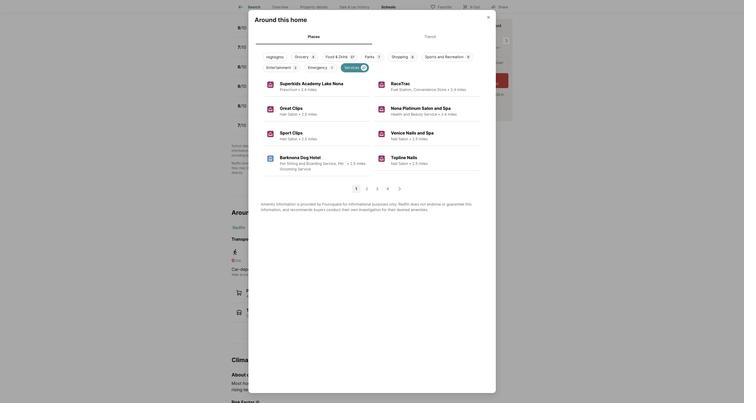 Task type: describe. For each thing, give the bounding box(es) containing it.
1 horizontal spatial greatschools
[[272, 144, 292, 148]]

data
[[243, 144, 250, 148]]

0
[[232, 258, 235, 263]]

most
[[232, 381, 242, 386]]

0 vertical spatial or
[[269, 161, 272, 165]]

1 inside list box
[[332, 66, 333, 70]]

schools
[[291, 153, 302, 157]]

purposes
[[373, 202, 389, 206]]

innovation middle public, 5-8 • serves this home • 1.9mi
[[253, 62, 319, 72]]

and left renters
[[373, 144, 378, 148]]

• left 4.7mi
[[308, 126, 310, 131]]

1 pet from the left
[[280, 161, 286, 166]]

around this home element
[[255, 10, 314, 24]]

change for due
[[394, 381, 409, 386]]

middle inside innovation middle public, 5-8 • serves this home • 1.9mi
[[275, 62, 289, 67]]

0 horizontal spatial does
[[242, 161, 250, 165]]

7 /10 for lake
[[238, 123, 246, 128]]

great
[[280, 106, 292, 111]]

4 inside list box
[[313, 55, 315, 59]]

nona inside superkids academy lake nona preschool • 2.4 miles
[[333, 81, 344, 86]]

reference
[[398, 161, 412, 165]]

4 inside "button"
[[387, 187, 389, 191]]

1 horizontal spatial school
[[331, 166, 341, 170]]

1 their from the left
[[342, 208, 350, 212]]

academy inside cornerstone charter academy high school charter, 8-12 • serves this home • 11.1mi
[[296, 81, 316, 87]]

nails for topline
[[408, 155, 418, 160]]

middle inside the lake nona middle school public, 5-8 • nearby school • 3.1mi
[[275, 101, 289, 106]]

district
[[402, 166, 412, 170]]

transportation near 10330 wittenberg way
[[232, 237, 321, 242]]

and down the platinum
[[404, 112, 410, 116]]

car-dependent walk score ®
[[232, 267, 262, 277]]

entertainment
[[267, 65, 291, 70]]

schools
[[382, 5, 396, 9]]

1 inside 1 'button'
[[356, 187, 358, 191]]

x-out
[[470, 5, 480, 9]]

list box inside around this home dialog
[[259, 51, 486, 72]]

• right k- at top
[[275, 48, 277, 53]]

academy for charter
[[280, 42, 299, 48]]

buyers inside amenity information is provided by foursquare for informational purposes only. redfin does not endorse or guarantee this information, and recommends buyers conduct their own investigation for their desired amenities.
[[314, 208, 326, 212]]

redfin inside , a nonprofit organization. redfin recommends buyers and renters use greatschools information and ratings as a including by contacting and visiting the schools themselves.
[[331, 144, 341, 148]]

to inside the most homes have some risk of natural disasters, and may be impacted by climate change due to rising temperatures and sea levels.
[[419, 381, 423, 386]]

wittenberg
[[288, 237, 311, 242]]

great clips hair salon • 2.5 miles
[[280, 106, 317, 116]]

overview
[[272, 5, 289, 9]]

in the last 30 days
[[447, 93, 505, 101]]

8 /10
[[238, 103, 247, 109]]

information inside amenity information is provided by foursquare for informational purposes only. redfin does not endorse or guarantee this information, and recommends buyers conduct their own investigation for their desired amenities.
[[276, 202, 296, 206]]

a right ratings
[[271, 149, 273, 153]]

some
[[268, 381, 279, 386]]

and up contacting
[[250, 149, 255, 153]]

the inside , a nonprofit organization. redfin recommends buyers and renters use greatschools information and ratings as a including by contacting and visiting the schools themselves.
[[285, 153, 290, 157]]

change for and
[[246, 166, 257, 170]]

• up grocery
[[309, 48, 311, 53]]

recreation
[[446, 55, 464, 59]]

store
[[438, 87, 447, 92]]

days
[[464, 97, 471, 101]]

miles inside racetrac fuel station, convenience store • 2.4 miles
[[458, 87, 467, 92]]

information inside , a nonprofit organization. redfin recommends buyers and renters use greatschools information and ratings as a including by contacting and visiting the schools themselves.
[[232, 149, 249, 153]]

school inside lake nona high school public, 9-12 • serves this home • 4.7mi
[[285, 121, 300, 126]]

1 vertical spatial around
[[232, 209, 254, 216]]

and inside list box
[[438, 55, 445, 59]]

a inside school service boundaries are intended to be used as a reference only; they may change and are not
[[395, 161, 397, 165]]

0 vertical spatial are
[[354, 161, 359, 165]]

to inside guaranteed to be accurate. to verify school enrollment eligibility, contact the school district directly.
[[294, 166, 297, 170]]

2.5 inside venice nails and spa nail salon • 2.5 miles
[[413, 137, 418, 141]]

3.1mi
[[305, 107, 313, 111]]

sale & tax history tab
[[334, 1, 376, 13]]

12 inside cornerstone charter academy high school charter, 8-12 • serves this home • 11.1mi
[[272, 87, 276, 92]]

8 inside innovation middle public, 5-8 • serves this home • 1.9mi
[[269, 68, 271, 72]]

1 vertical spatial around this home
[[232, 209, 284, 216]]

0 vertical spatial transportation
[[232, 237, 263, 242]]

may inside school service boundaries are intended to be used as a reference only; they may change and are not
[[239, 166, 246, 170]]

/100
[[235, 259, 241, 263]]

transit for transit 03, 10, 11, 111, 407, 418, 42, 436s, 51, 612, groome transportation
[[247, 308, 261, 313]]

by inside the most homes have some risk of natural disasters, and may be impacted by climate change due to rising temperatures and sea levels.
[[373, 381, 378, 386]]

2.5 for great clips
[[302, 112, 307, 116]]

provided for information
[[301, 202, 316, 206]]

8 inside the lake nona middle school public, 5-8 • nearby school • 3.1mi
[[269, 107, 271, 111]]

hair for sport clips
[[280, 137, 287, 141]]

a right with
[[456, 23, 458, 28]]

parks
[[299, 294, 308, 299]]

and inside pet sitting and boarding service, pet grooming service
[[299, 161, 306, 166]]

miles inside great clips hair salon • 2.5 miles
[[308, 112, 317, 116]]

• inside great clips hair salon • 2.5 miles
[[299, 112, 301, 116]]

search link
[[238, 4, 261, 10]]

not inside school service boundaries are intended to be used as a reference only; they may change and are not
[[270, 166, 275, 170]]

serves inside lake nona high school public, 9-12 • serves this home • 4.7mi
[[277, 126, 289, 131]]

30
[[459, 97, 463, 101]]

service inside pet sitting and boarding service, pet grooming service
[[298, 167, 311, 171]]

1 vertical spatial risks
[[265, 372, 277, 378]]

hotel
[[310, 155, 321, 160]]

be inside school service boundaries are intended to be used as a reference only; they may change and are not
[[378, 161, 382, 165]]

4 inside "places 4 groceries, 36 restaurants, 7 parks"
[[247, 294, 249, 299]]

• down 1.9mi
[[311, 87, 313, 92]]

including
[[232, 153, 245, 157]]

miles inside superkids academy lake nona preschool • 2.4 miles
[[308, 87, 317, 92]]

moss park elementary school
[[253, 23, 314, 28]]

tab list inside around this home dialog
[[255, 29, 490, 44]]

home inside dialog
[[291, 16, 307, 24]]

transportation inside transit 03, 10, 11, 111, 407, 418, 42, 436s, 51, 612, groome transportation
[[335, 314, 361, 318]]

home inside lake nona high school public, 9-12 • serves this home • 4.7mi
[[298, 126, 307, 131]]

nona platinum salon and spa health and beauty service • 2.4 miles
[[391, 106, 457, 116]]

is for information
[[297, 202, 300, 206]]

school inside cornerstone charter academy high school charter, 8-12 • serves this home • 11.1mi
[[327, 81, 341, 87]]

/10 for innovation middle
[[241, 64, 247, 69]]

8-
[[268, 87, 272, 92]]

11,
[[259, 314, 263, 318]]

high inside cornerstone charter academy high school charter, 8-12 • serves this home • 11.1mi
[[317, 81, 326, 87]]

rating
[[274, 7, 285, 11]]

1 button
[[353, 185, 361, 193]]

be inside guaranteed to be accurate. to verify school enrollment eligibility, contact the school district directly.
[[298, 166, 302, 170]]

2 horizontal spatial school
[[391, 166, 401, 170]]

1 vertical spatial for
[[382, 208, 387, 212]]

grooming
[[280, 167, 297, 171]]

a right ,
[[294, 144, 296, 148]]

salon inside nona platinum salon and spa health and beauty service • 2.4 miles
[[422, 106, 434, 111]]

next available: tomorrow at 9:00 am button
[[435, 73, 509, 88]]

and down some
[[272, 387, 279, 393]]

amenities.
[[411, 208, 429, 212]]

spa inside venice nails and spa nail salon • 2.5 miles
[[426, 130, 434, 136]]

redfin does not endorse or guarantee this information.
[[232, 161, 313, 165]]

miles inside sport clips hair salon • 2.5 miles
[[308, 137, 317, 141]]

informational
[[349, 202, 372, 206]]

highlights
[[267, 55, 284, 59]]

as inside , a nonprofit organization. redfin recommends buyers and renters use greatschools information and ratings as a including by contacting and visiting the schools themselves.
[[267, 149, 271, 153]]

restaurants,
[[274, 294, 295, 299]]

0 horizontal spatial guarantee
[[273, 161, 288, 165]]

transit tab
[[372, 30, 489, 43]]

tours
[[479, 93, 487, 97]]

verify
[[322, 166, 330, 170]]

miles inside nona platinum salon and spa health and beauty service • 2.4 miles
[[448, 112, 457, 116]]

9:00
[[487, 82, 493, 86]]

serves inside cornerstone academy charter charter, k-8 • serves this home • 11.1mi
[[278, 48, 290, 53]]

in inside in the last 30 days
[[502, 93, 505, 97]]

0 horizontal spatial for
[[343, 202, 348, 206]]

fuel
[[391, 87, 399, 92]]

chat
[[496, 61, 504, 65]]

provided for data
[[254, 144, 267, 148]]

contacting
[[251, 153, 266, 157]]

near
[[264, 237, 273, 242]]

clips for sport clips
[[293, 130, 303, 136]]

this inside around this home element
[[278, 16, 289, 24]]

premier
[[473, 23, 489, 28]]

themselves.
[[303, 153, 321, 157]]

436s,
[[295, 314, 305, 318]]

may inside the most homes have some risk of natural disasters, and may be impacted by climate change due to rising temperatures and sea levels.
[[337, 381, 346, 386]]

public, for lake nona middle school
[[253, 107, 264, 111]]

sale
[[340, 5, 347, 9]]

property
[[301, 5, 316, 9]]

search
[[248, 5, 261, 9]]

0 horizontal spatial not
[[250, 161, 255, 165]]

12 inside lake nona high school public, 9-12 • serves this home • 4.7mi
[[269, 126, 273, 131]]

racetrac
[[391, 81, 411, 86]]

this inside lake nona high school public, 9-12 • serves this home • 4.7mi
[[290, 126, 297, 131]]

recommends inside , a nonprofit organization. redfin recommends buyers and renters use greatschools information and ratings as a including by contacting and visiting the schools themselves.
[[342, 144, 361, 148]]

own
[[351, 208, 358, 212]]

greatschools summary rating link
[[232, 7, 285, 11]]

6 /10 for cornerstone
[[238, 84, 247, 89]]

• inside nona platinum salon and spa health and beauty service • 2.4 miles
[[439, 112, 441, 116]]

homes
[[243, 381, 256, 386]]

due
[[410, 381, 418, 386]]

buyers inside , a nonprofit organization. redfin recommends buyers and renters use greatschools information and ratings as a including by contacting and visiting the schools themselves.
[[362, 144, 372, 148]]

• 2.5 miles
[[348, 161, 366, 166]]

0 horizontal spatial greatschools
[[232, 7, 255, 11]]

transit 03, 10, 11, 111, 407, 418, 42, 436s, 51, 612, groome transportation
[[247, 308, 361, 318]]

• left 1.9mi
[[307, 68, 309, 72]]

amenity
[[261, 202, 275, 206]]

2.5 for topline nails
[[413, 161, 418, 166]]

4.7mi
[[311, 126, 321, 131]]

led
[[469, 93, 473, 97]]

lake nona middle school public, 5-8 • nearby school • 3.1mi
[[253, 101, 313, 111]]

by up redfin does not endorse or guarantee this information.
[[268, 144, 271, 148]]

greatschools summary rating
[[232, 7, 285, 11]]

preschool
[[280, 87, 297, 92]]

0 vertical spatial risks
[[256, 357, 270, 364]]

9 for 9
[[468, 55, 470, 59]]

by inside amenity information is provided by foursquare for informational purposes only. redfin does not endorse or guarantee this information, and recommends buyers conduct their own investigation for their desired amenities.
[[317, 202, 322, 206]]

most homes have some risk of natural disasters, and may be impacted by climate change due to rising temperatures and sea levels.
[[232, 381, 423, 393]]

emergency
[[308, 65, 328, 70]]

0 horizontal spatial climate
[[247, 372, 264, 378]]

venice nails and spa nail salon • 2.5 miles
[[391, 130, 434, 141]]

sports and recreation
[[426, 55, 464, 59]]

7 down 9 /10
[[238, 45, 240, 50]]

parks
[[365, 55, 375, 59]]

51,
[[306, 314, 311, 318]]

details
[[317, 5, 328, 9]]

cornerstone for cornerstone charter academy high school
[[253, 81, 279, 87]]

via
[[481, 61, 486, 65]]

places tab
[[256, 30, 372, 43]]

charter inside cornerstone charter academy high school charter, 8-12 • serves this home • 11.1mi
[[280, 81, 295, 87]]

5- inside innovation middle public, 5-8 • serves this home • 1.9mi
[[265, 68, 269, 72]]

0 horizontal spatial are
[[265, 166, 269, 170]]

boundaries
[[337, 161, 353, 165]]

cornerstone for cornerstone academy charter
[[253, 42, 279, 48]]

612,
[[312, 314, 319, 318]]

11.1mi inside cornerstone academy charter charter, k-8 • serves this home • 11.1mi
[[312, 48, 322, 53]]

• inside 'topline nails nail salon • 2.5 miles'
[[410, 161, 412, 166]]

climate inside the most homes have some risk of natural disasters, and may be impacted by climate change due to rising temperatures and sea levels.
[[379, 381, 393, 386]]

eligibility,
[[358, 166, 372, 170]]

around inside dialog
[[255, 16, 277, 24]]

salon inside venice nails and spa nail salon • 2.5 miles
[[399, 137, 409, 141]]

serves inside innovation middle public, 5-8 • serves this home • 1.9mi
[[276, 68, 287, 72]]

score
[[240, 273, 248, 277]]

be inside the most homes have some risk of natural disasters, and may be impacted by climate change due to rising temperatures and sea levels.
[[347, 381, 352, 386]]

nonprofit
[[297, 144, 310, 148]]

8 inside cornerstone academy charter charter, k-8 • serves this home • 11.1mi
[[271, 48, 274, 53]]

service
[[325, 161, 336, 165]]

greatschools inside , a nonprofit organization. redfin recommends buyers and renters use greatschools information and ratings as a including by contacting and visiting the schools themselves.
[[397, 144, 417, 148]]

and down store
[[435, 106, 442, 111]]

the inside guaranteed to be accurate. to verify school enrollment eligibility, contact the school district directly.
[[385, 166, 390, 170]]

around this home dialog
[[249, 10, 496, 393]]

tour for tour in person
[[439, 61, 447, 65]]

• up enrollment
[[348, 161, 350, 166]]

conduct
[[327, 208, 341, 212]]

school inside the lake nona middle school public, 5-8 • nearby school • 3.1mi
[[290, 101, 304, 106]]



Task type: locate. For each thing, give the bounding box(es) containing it.
clips inside sport clips hair salon • 2.5 miles
[[293, 130, 303, 136]]

2 nail from the top
[[391, 161, 398, 166]]

tax
[[352, 5, 357, 9]]

nails right venice
[[407, 130, 417, 136]]

1 hair from the top
[[280, 112, 287, 116]]

charter, inside cornerstone academy charter charter, k-8 • serves this home • 11.1mi
[[253, 48, 267, 53]]

4 up the emergency
[[313, 55, 315, 59]]

high down 1.9mi
[[317, 81, 326, 87]]

2 vertical spatial lake
[[253, 121, 262, 126]]

and up redfin does not endorse or guarantee this information.
[[267, 153, 273, 157]]

in right 32832
[[502, 93, 505, 97]]

this inside innovation middle public, 5-8 • serves this home • 1.9mi
[[288, 68, 295, 72]]

buyers
[[362, 144, 372, 148], [314, 208, 326, 212]]

6 for cornerstone
[[238, 84, 241, 89]]

nail inside venice nails and spa nail salon • 2.5 miles
[[391, 137, 398, 141]]

2 horizontal spatial not
[[421, 202, 426, 206]]

lake down the emergency
[[322, 81, 332, 86]]

1 nail from the top
[[391, 137, 398, 141]]

does down including
[[242, 161, 250, 165]]

nails inside venice nails and spa nail salon • 2.5 miles
[[407, 130, 417, 136]]

public,
[[253, 68, 264, 72], [253, 107, 264, 111], [253, 126, 264, 131]]

charter, inside cornerstone charter academy high school charter, 8-12 • serves this home • 11.1mi
[[253, 87, 267, 92]]

0 vertical spatial does
[[242, 161, 250, 165]]

nona inside the lake nona middle school public, 5-8 • nearby school • 3.1mi
[[263, 101, 274, 106]]

visiting
[[274, 153, 284, 157]]

3 button
[[374, 185, 382, 193]]

lake up school data is provided by greatschools
[[253, 121, 262, 126]]

1 vertical spatial guarantee
[[447, 202, 465, 206]]

& for sale
[[348, 5, 351, 9]]

tour via video chat
[[472, 61, 504, 65]]

contact
[[373, 166, 384, 170]]

1 horizontal spatial change
[[394, 381, 409, 386]]

serves down the highlights
[[276, 68, 287, 72]]

salon inside 'topline nails nail salon • 2.5 miles'
[[399, 161, 409, 166]]

desired
[[397, 208, 410, 212]]

guaranteed to be accurate. to verify school enrollment eligibility, contact the school district directly.
[[232, 166, 412, 175]]

0 horizontal spatial to
[[294, 166, 297, 170]]

®
[[248, 273, 250, 277]]

redfin inside amenity information is provided by foursquare for informational purposes only. redfin does not endorse or guarantee this information, and recommends buyers conduct their own investigation for their desired amenities.
[[399, 202, 410, 206]]

favorite button
[[426, 1, 457, 12]]

2 charter, from the top
[[253, 87, 267, 92]]

dog
[[301, 155, 309, 160]]

transit for transit
[[425, 34, 437, 39]]

cornerstone charter academy high school charter, 8-12 • serves this home • 11.1mi
[[253, 81, 341, 92]]

drink
[[339, 55, 348, 59]]

None button
[[438, 29, 460, 52], [462, 30, 483, 52], [438, 29, 460, 52], [462, 30, 483, 52]]

as right ratings
[[267, 149, 271, 153]]

/10 for lake nona high school
[[240, 123, 246, 128]]

salon for great clips
[[288, 112, 298, 116]]

walk
[[232, 273, 239, 277]]

tour for tour with a redfin premier agent
[[435, 23, 445, 28]]

miles right reference
[[419, 161, 428, 166]]

2.5 right reference
[[413, 161, 418, 166]]

public, down innovation
[[253, 68, 264, 72]]

2.4
[[302, 87, 307, 92], [451, 87, 457, 92], [442, 112, 447, 116]]

this inside cornerstone academy charter charter, k-8 • serves this home • 11.1mi
[[291, 48, 297, 53]]

2 inside button
[[366, 187, 368, 191]]

0 vertical spatial change
[[246, 166, 257, 170]]

is inside amenity information is provided by foursquare for informational purposes only. redfin does not endorse or guarantee this information, and recommends buyers conduct their own investigation for their desired amenities.
[[297, 202, 300, 206]]

information
[[232, 149, 249, 153], [276, 202, 296, 206]]

2.5 inside great clips hair salon • 2.5 miles
[[302, 112, 307, 116]]

middle down the highlights
[[275, 62, 289, 67]]

next
[[445, 82, 452, 86]]

miles up 3.1mi
[[308, 87, 317, 92]]

/10 for cornerstone charter academy high school
[[241, 84, 247, 89]]

around this home
[[255, 16, 307, 24], [232, 209, 284, 216]]

1 charter, from the top
[[253, 48, 267, 53]]

sports
[[426, 55, 437, 59]]

• right 8-
[[277, 87, 279, 92]]

7 inside "places 4 groceries, 36 restaurants, 7 parks"
[[296, 294, 298, 299]]

1 horizontal spatial be
[[347, 381, 352, 386]]

salon for sport clips
[[288, 137, 298, 141]]

as inside school service boundaries are intended to be used as a reference only; they may change and are not
[[391, 161, 394, 165]]

•
[[275, 48, 277, 53], [309, 48, 311, 53], [272, 68, 274, 72], [307, 68, 309, 72], [277, 87, 279, 92], [311, 87, 313, 92], [298, 87, 300, 92], [448, 87, 450, 92], [272, 107, 274, 111], [302, 107, 304, 111], [299, 112, 301, 116], [439, 112, 441, 116], [274, 126, 276, 131], [308, 126, 310, 131], [299, 137, 301, 141], [410, 137, 412, 141], [348, 161, 350, 166], [410, 161, 412, 166]]

0 vertical spatial 9
[[238, 25, 241, 30]]

1 vertical spatial high
[[275, 121, 284, 126]]

/10 for cornerstone academy charter
[[240, 45, 246, 50]]

0 vertical spatial in
[[448, 61, 451, 65]]

list box containing grocery
[[259, 51, 486, 72]]

2.4 for nona
[[302, 87, 307, 92]]

buyers up intended
[[362, 144, 372, 148]]

superkids
[[280, 81, 301, 86]]

5- inside the lake nona middle school public, 5-8 • nearby school • 3.1mi
[[265, 107, 269, 111]]

1 horizontal spatial as
[[391, 161, 394, 165]]

charter inside cornerstone academy charter charter, k-8 • serves this home • 11.1mi
[[300, 42, 316, 48]]

1 vertical spatial public,
[[253, 107, 264, 111]]

2.4 inside nona platinum salon and spa health and beauty service • 2.4 miles
[[442, 112, 447, 116]]

0 horizontal spatial provided
[[254, 144, 267, 148]]

0 vertical spatial public,
[[253, 68, 264, 72]]

transit up sports
[[425, 34, 437, 39]]

home left 4.7mi
[[298, 126, 307, 131]]

hair for great clips
[[280, 112, 287, 116]]

nail inside 'topline nails nail salon • 2.5 miles'
[[391, 161, 398, 166]]

previous image
[[433, 37, 441, 45]]

0 vertical spatial service
[[425, 112, 438, 116]]

recommends inside amenity information is provided by foursquare for informational purposes only. redfin does not endorse or guarantee this information, and recommends buyers conduct their own investigation for their desired amenities.
[[290, 208, 313, 212]]

public, right 8 /10
[[253, 107, 264, 111]]

available:
[[453, 82, 467, 86]]

1 vertical spatial 6 /10
[[238, 84, 247, 89]]

tab list containing places
[[255, 29, 490, 44]]

platinum
[[403, 106, 421, 111]]

am
[[494, 82, 499, 86]]

& for food
[[336, 55, 338, 59]]

provided left foursquare
[[301, 202, 316, 206]]

academy for lake
[[302, 81, 321, 86]]

grocery
[[295, 55, 309, 59]]

public, for lake nona high school
[[253, 126, 264, 131]]

2 horizontal spatial the
[[447, 97, 452, 101]]

share
[[499, 5, 509, 9]]

• left nearby
[[272, 107, 274, 111]]

1 vertical spatial 11.1mi
[[314, 87, 324, 92]]

1 vertical spatial does
[[411, 202, 420, 206]]

1 horizontal spatial 1
[[356, 187, 358, 191]]

this inside amenity information is provided by foursquare for informational purposes only. redfin does not endorse or guarantee this information, and recommends buyers conduct their own investigation for their desired amenities.
[[466, 202, 472, 206]]

be down information.
[[298, 166, 302, 170]]

school service boundaries are intended to be used as a reference only; they may change and are not
[[232, 161, 420, 170]]

2 6 /10 from the top
[[238, 84, 247, 89]]

the right visiting
[[285, 153, 290, 157]]

is
[[250, 144, 253, 148], [297, 202, 300, 206]]

or
[[269, 161, 272, 165], [443, 202, 446, 206]]

7 /10 for cornerstone
[[238, 45, 246, 50]]

1 vertical spatial information
[[276, 202, 296, 206]]

pet up enrollment
[[338, 161, 344, 166]]

home up grocery
[[298, 48, 308, 53]]

2.5 up 'topline nails nail salon • 2.5 miles'
[[413, 137, 418, 141]]

for
[[343, 202, 348, 206], [382, 208, 387, 212]]

6 for innovation
[[238, 64, 241, 69]]

1 vertical spatial be
[[298, 166, 302, 170]]

serves down "superkids"
[[280, 87, 292, 92]]

endorse
[[256, 161, 268, 165], [427, 202, 442, 206]]

9 for 9 /10
[[238, 25, 241, 30]]

2 inside list box
[[295, 66, 297, 70]]

property details tab
[[295, 1, 334, 13]]

this inside cornerstone charter academy high school charter, 8-12 • serves this home • 11.1mi
[[293, 87, 299, 92]]

home inside cornerstone charter academy high school charter, 8-12 • serves this home • 11.1mi
[[300, 87, 310, 92]]

2 pet from the left
[[338, 161, 344, 166]]

12 left preschool
[[272, 87, 276, 92]]

middle
[[275, 62, 289, 67], [275, 101, 289, 106]]

natural
[[293, 381, 307, 386]]

lake inside the lake nona middle school public, 5-8 • nearby school • 3.1mi
[[253, 101, 262, 106]]

1 horizontal spatial climate
[[379, 381, 393, 386]]

service down information.
[[298, 167, 311, 171]]

endorse down contacting
[[256, 161, 268, 165]]

0 vertical spatial endorse
[[256, 161, 268, 165]]

school down reference
[[391, 166, 401, 170]]

1 horizontal spatial transportation
[[335, 314, 361, 318]]

nails for venice
[[407, 130, 417, 136]]

provided
[[254, 144, 267, 148], [301, 202, 316, 206]]

risks up about climate risks
[[256, 357, 270, 364]]

• inside venice nails and spa nail salon • 2.5 miles
[[410, 137, 412, 141]]

0 vertical spatial nails
[[407, 130, 417, 136]]

0 horizontal spatial their
[[342, 208, 350, 212]]

lake for lake nona high school
[[253, 121, 262, 126]]

0 vertical spatial 11.1mi
[[312, 48, 322, 53]]

service right beauty
[[425, 112, 438, 116]]

9 right recreation at the right of page
[[468, 55, 470, 59]]

2.4 inside racetrac fuel station, convenience store • 2.4 miles
[[451, 87, 457, 92]]

sea
[[280, 387, 287, 393]]

list box containing tour in person
[[435, 57, 509, 69]]

public, left 9-
[[253, 126, 264, 131]]

1 horizontal spatial service
[[425, 112, 438, 116]]

1 left "2" button
[[356, 187, 358, 191]]

0 horizontal spatial pet
[[280, 161, 286, 166]]

salon down venice
[[399, 137, 409, 141]]

pet
[[280, 161, 286, 166], [338, 161, 344, 166]]

2 vertical spatial be
[[347, 381, 352, 386]]

greatschools down venice nails and spa nail salon • 2.5 miles
[[397, 144, 417, 148]]

0 vertical spatial high
[[317, 81, 326, 87]]

0 horizontal spatial around
[[232, 209, 254, 216]]

clips for great clips
[[293, 106, 303, 111]]

0 horizontal spatial be
[[298, 166, 302, 170]]

car-
[[232, 267, 241, 272]]

accurate.
[[303, 166, 317, 170]]

• inside superkids academy lake nona preschool • 2.4 miles
[[298, 87, 300, 92]]

about
[[232, 372, 246, 378]]

list box
[[259, 51, 486, 72], [435, 57, 509, 69]]

7 down 8 /10
[[238, 123, 240, 128]]

climate
[[232, 357, 255, 364]]

1 horizontal spatial information
[[276, 202, 296, 206]]

serves up the highlights
[[278, 48, 290, 53]]

temperatures
[[244, 387, 270, 393]]

0 vertical spatial 6
[[238, 64, 241, 69]]

school inside the lake nona middle school public, 5-8 • nearby school • 3.1mi
[[289, 107, 301, 111]]

1 horizontal spatial is
[[297, 202, 300, 206]]

nail down venice
[[391, 137, 398, 141]]

1 vertical spatial spa
[[426, 130, 434, 136]]

last
[[453, 97, 458, 101]]

3 public, from the top
[[253, 126, 264, 131]]

to up the contact
[[374, 161, 377, 165]]

school inside school service boundaries are intended to be used as a reference only; they may change and are not
[[314, 161, 324, 165]]

1 horizontal spatial high
[[317, 81, 326, 87]]

0 horizontal spatial recommends
[[290, 208, 313, 212]]

greatschools up visiting
[[272, 144, 292, 148]]

dependent
[[241, 267, 262, 272]]

0 vertical spatial hair
[[280, 112, 287, 116]]

around this home down "amenity"
[[232, 209, 284, 216]]

1 public, from the top
[[253, 68, 264, 72]]

tour left with
[[435, 23, 445, 28]]

2.5 inside 'topline nails nail salon • 2.5 miles'
[[413, 161, 418, 166]]

8 inside list box
[[412, 55, 414, 59]]

foursquare
[[323, 202, 342, 206]]

a down topline
[[395, 161, 397, 165]]

• right 9-
[[274, 126, 276, 131]]

services
[[345, 65, 360, 70]]

by right including
[[246, 153, 250, 157]]

7 right parks
[[379, 55, 380, 59]]

cornerstone
[[253, 42, 279, 48], [253, 81, 279, 87]]

2 5- from the top
[[265, 107, 269, 111]]

2.4 for convenience
[[451, 87, 457, 92]]

1 cornerstone from the top
[[253, 42, 279, 48]]

public, inside the lake nona middle school public, 5-8 • nearby school • 3.1mi
[[253, 107, 264, 111]]

risks up some
[[265, 372, 277, 378]]

agent
[[490, 23, 502, 28]]

1 horizontal spatial the
[[385, 166, 390, 170]]

1 horizontal spatial 4
[[313, 55, 315, 59]]

0 horizontal spatial transit
[[247, 308, 261, 313]]

nail
[[391, 137, 398, 141], [391, 161, 398, 166]]

1 horizontal spatial provided
[[301, 202, 316, 206]]

transit inside transit tab
[[425, 34, 437, 39]]

schools tab
[[376, 1, 402, 13]]

3
[[377, 187, 379, 191]]

and right disasters,
[[329, 381, 336, 386]]

guaranteed
[[276, 166, 293, 170]]

service inside nona platinum salon and spa health and beauty service • 2.4 miles
[[425, 112, 438, 116]]

to right due
[[419, 381, 423, 386]]

charter, left 8-
[[253, 87, 267, 92]]

6 /10 for innovation
[[238, 64, 247, 69]]

change inside school service boundaries are intended to be used as a reference only; they may change and are not
[[246, 166, 257, 170]]

1 vertical spatial provided
[[301, 202, 316, 206]]

4 right "3" button
[[387, 187, 389, 191]]

salon up the district
[[399, 161, 409, 166]]

as
[[267, 149, 271, 153], [391, 161, 394, 165]]

0 vertical spatial as
[[267, 149, 271, 153]]

1 horizontal spatial are
[[354, 161, 359, 165]]

Saturday button
[[485, 30, 506, 52]]

and inside school service boundaries are intended to be used as a reference only; they may change and are not
[[258, 166, 264, 170]]

5- down innovation
[[265, 68, 269, 72]]

tour in person
[[439, 61, 463, 65]]

6 /10 left innovation
[[238, 64, 247, 69]]

the left last
[[447, 97, 452, 101]]

spa inside nona platinum salon and spa health and beauty service • 2.4 miles
[[443, 106, 451, 111]]

9-
[[265, 126, 269, 131]]

saturday
[[487, 46, 501, 50]]

2 7 /10 from the top
[[238, 123, 246, 128]]

1 vertical spatial climate
[[379, 381, 393, 386]]

1 horizontal spatial their
[[388, 208, 396, 212]]

0 vertical spatial around
[[255, 16, 277, 24]]

0 horizontal spatial in
[[448, 61, 451, 65]]

does inside amenity information is provided by foursquare for informational purposes only. redfin does not endorse or guarantee this information, and recommends buyers conduct their own investigation for their desired amenities.
[[411, 202, 420, 206]]

greatschools
[[232, 7, 255, 11], [272, 144, 292, 148], [397, 144, 417, 148]]

lake inside superkids academy lake nona preschool • 2.4 miles
[[322, 81, 332, 86]]

in down sports and recreation
[[448, 61, 451, 65]]

miles up eligibility,
[[357, 161, 366, 166]]

home down "amenity"
[[268, 209, 284, 216]]

0 vertical spatial be
[[378, 161, 382, 165]]

high inside lake nona high school public, 9-12 • serves this home • 4.7mi
[[275, 121, 284, 126]]

hair
[[280, 112, 287, 116], [280, 137, 287, 141]]

5- left nearby
[[265, 107, 269, 111]]

1 down food
[[332, 66, 333, 70]]

change left due
[[394, 381, 409, 386]]

with
[[446, 23, 455, 28]]

lake for lake nona middle school
[[253, 101, 262, 106]]

overview tab
[[267, 1, 295, 13]]

nona inside lake nona high school public, 9-12 • serves this home • 4.7mi
[[263, 121, 274, 126]]

provided up ratings
[[254, 144, 267, 148]]

only.
[[390, 202, 398, 206]]

they
[[232, 166, 238, 170]]

1 horizontal spatial 2.4
[[442, 112, 447, 116]]

0 vertical spatial buyers
[[362, 144, 372, 148]]

7 inside list box
[[379, 55, 380, 59]]

2 6 from the top
[[238, 84, 241, 89]]

0 horizontal spatial 2.4
[[302, 87, 307, 92]]

0 vertical spatial tab list
[[232, 0, 406, 13]]

1 vertical spatial charter
[[280, 81, 295, 87]]

clips right sport at the left
[[293, 130, 303, 136]]

places for places
[[308, 34, 320, 39]]

1 5- from the top
[[265, 68, 269, 72]]

11.1mi inside cornerstone charter academy high school charter, 8-12 • serves this home • 11.1mi
[[314, 87, 324, 92]]

2 vertical spatial the
[[385, 166, 390, 170]]

or inside amenity information is provided by foursquare for informational purposes only. redfin does not endorse or guarantee this information, and recommends buyers conduct their own investigation for their desired amenities.
[[443, 202, 446, 206]]

12 left sport at the left
[[269, 126, 273, 131]]

2.5 for sport clips
[[302, 137, 307, 141]]

9 inside list box
[[468, 55, 470, 59]]

provided inside amenity information is provided by foursquare for informational purposes only. redfin does not endorse or guarantee this information, and recommends buyers conduct their own investigation for their desired amenities.
[[301, 202, 316, 206]]

1 horizontal spatial charter
[[300, 42, 316, 48]]

1 horizontal spatial 9
[[468, 55, 470, 59]]

home inside innovation middle public, 5-8 • serves this home • 1.9mi
[[296, 68, 306, 72]]

1 vertical spatial endorse
[[427, 202, 442, 206]]

2 horizontal spatial 4
[[387, 187, 389, 191]]

2 hair from the top
[[280, 137, 287, 141]]

miles up organization.
[[308, 137, 317, 141]]

not inside amenity information is provided by foursquare for informational purposes only. redfin does not endorse or guarantee this information, and recommends buyers conduct their own investigation for their desired amenities.
[[421, 202, 426, 206]]

2 left 3
[[366, 187, 368, 191]]

2 their from the left
[[388, 208, 396, 212]]

0 vertical spatial clips
[[293, 106, 303, 111]]

academy inside superkids academy lake nona preschool • 2.4 miles
[[302, 81, 321, 86]]

by inside , a nonprofit organization. redfin recommends buyers and renters use greatschools information and ratings as a including by contacting and visiting the schools themselves.
[[246, 153, 250, 157]]

0 vertical spatial is
[[250, 144, 253, 148]]

next image
[[503, 37, 511, 45]]

0 vertical spatial provided
[[254, 144, 267, 148]]

and inside amenity information is provided by foursquare for informational purposes only. redfin does not endorse or guarantee this information, and recommends buyers conduct their own investigation for their desired amenities.
[[283, 208, 289, 212]]

0 vertical spatial 4
[[313, 55, 315, 59]]

1 vertical spatial change
[[394, 381, 409, 386]]

6 /10 up 8 /10
[[238, 84, 247, 89]]

1 6 /10 from the top
[[238, 64, 247, 69]]

out
[[474, 5, 480, 9]]

around this home inside dialog
[[255, 16, 307, 24]]

1 vertical spatial transit
[[247, 308, 261, 313]]

school down service,
[[331, 166, 341, 170]]

0 horizontal spatial 9
[[238, 25, 241, 30]]

cornerstone inside cornerstone academy charter charter, k-8 • serves this home • 11.1mi
[[253, 42, 279, 48]]

hair down nearby
[[280, 112, 287, 116]]

places
[[308, 34, 320, 39], [247, 288, 260, 294]]

• left 3.1mi
[[302, 107, 304, 111]]

2.5 down 3.1mi
[[302, 112, 307, 116]]

• down innovation
[[272, 68, 274, 72]]

not down contacting
[[250, 161, 255, 165]]

and right information,
[[283, 208, 289, 212]]

nearby
[[276, 107, 288, 111]]

2 cornerstone from the top
[[253, 81, 279, 87]]

share button
[[487, 1, 513, 12]]

may up directly.
[[239, 166, 246, 170]]

2 vertical spatial not
[[421, 202, 426, 206]]

0 vertical spatial 12
[[272, 87, 276, 92]]

• down "superkids"
[[298, 87, 300, 92]]

is for data
[[250, 144, 253, 148]]

2 public, from the top
[[253, 107, 264, 111]]

service,
[[323, 161, 337, 166]]

home down property
[[291, 16, 307, 24]]

0 vertical spatial the
[[447, 97, 452, 101]]

2.5 inside sport clips hair salon • 2.5 miles
[[302, 137, 307, 141]]

0 horizontal spatial information
[[232, 149, 249, 153]]

elementary
[[275, 23, 298, 28]]

1 vertical spatial cornerstone
[[253, 81, 279, 87]]

places for places 4 groceries, 36 restaurants, 7 parks
[[247, 288, 260, 294]]

video
[[486, 61, 495, 65]]

convenience
[[414, 87, 437, 92]]

rising
[[232, 387, 243, 393]]

hair down sport at the left
[[280, 137, 287, 141]]

0 horizontal spatial &
[[336, 55, 338, 59]]

1 7 /10 from the top
[[238, 45, 246, 50]]

salon for topline nails
[[399, 161, 409, 166]]

may left impacted at the bottom left of the page
[[337, 381, 346, 386]]

7 left parks
[[296, 294, 298, 299]]

0 vertical spatial places
[[308, 34, 320, 39]]

academy inside cornerstone academy charter charter, k-8 • serves this home • 11.1mi
[[280, 42, 299, 48]]

1 vertical spatial transportation
[[335, 314, 361, 318]]

0 vertical spatial spa
[[443, 106, 451, 111]]

0 vertical spatial 5-
[[265, 68, 269, 72]]

greatschools up 9 /10
[[232, 7, 255, 11]]

cornerstone up k- at top
[[253, 42, 279, 48]]

endorse inside amenity information is provided by foursquare for informational purposes only. redfin does not endorse or guarantee this information, and recommends buyers conduct their own investigation for their desired amenities.
[[427, 202, 442, 206]]

favorite
[[438, 5, 452, 9]]

0 horizontal spatial school
[[289, 107, 301, 111]]

1 vertical spatial tab list
[[255, 29, 490, 44]]

transit inside transit 03, 10, 11, 111, 407, 418, 42, 436s, 51, 612, groome transportation
[[247, 308, 261, 313]]

lake nona high school public, 9-12 • serves this home • 4.7mi
[[253, 121, 321, 131]]

climate
[[247, 372, 264, 378], [379, 381, 393, 386]]

redfin agents led 34 tours
[[447, 93, 488, 97]]

at
[[483, 82, 486, 86]]

the inside in the last 30 days
[[447, 97, 452, 101]]

charter up preschool
[[280, 81, 295, 87]]

1 horizontal spatial places
[[308, 34, 320, 39]]

organization.
[[311, 144, 330, 148]]

by
[[268, 144, 271, 148], [246, 153, 250, 157], [317, 202, 322, 206], [373, 381, 378, 386]]

home
[[291, 16, 307, 24], [298, 48, 308, 53], [296, 68, 306, 72], [300, 87, 310, 92], [298, 126, 307, 131], [268, 209, 284, 216]]

around
[[255, 16, 277, 24], [232, 209, 254, 216]]

1 vertical spatial is
[[297, 202, 300, 206]]

to inside school service boundaries are intended to be used as a reference only; they may change and are not
[[374, 161, 377, 165]]

tour for tour via video chat
[[472, 61, 480, 65]]

around up redfin link
[[232, 209, 254, 216]]

1 horizontal spatial or
[[443, 202, 446, 206]]

and inside venice nails and spa nail salon • 2.5 miles
[[418, 130, 425, 136]]

property details
[[301, 5, 328, 9]]

barknona dog hotel
[[280, 155, 321, 160]]

public, inside lake nona high school public, 9-12 • serves this home • 4.7mi
[[253, 126, 264, 131]]

nails inside 'topline nails nail salon • 2.5 miles'
[[408, 155, 418, 160]]

8
[[271, 48, 274, 53], [412, 55, 414, 59], [269, 68, 271, 72], [238, 103, 241, 109], [269, 107, 271, 111]]

0 vertical spatial charter
[[300, 42, 316, 48]]

1 vertical spatial charter,
[[253, 87, 267, 92]]

be left impacted at the bottom left of the page
[[347, 381, 352, 386]]

2.5 up nonprofit
[[302, 137, 307, 141]]

tab list containing search
[[232, 0, 406, 13]]

0 vertical spatial may
[[239, 166, 246, 170]]

tab list
[[232, 0, 406, 13], [255, 29, 490, 44]]

• up 'topline nails nail salon • 2.5 miles'
[[410, 137, 412, 141]]

for down purposes on the bottom right of page
[[382, 208, 387, 212]]

4 button
[[384, 185, 392, 193]]

1 horizontal spatial may
[[337, 381, 346, 386]]

0 horizontal spatial 1
[[332, 66, 333, 70]]

2 horizontal spatial greatschools
[[397, 144, 417, 148]]

hair inside great clips hair salon • 2.5 miles
[[280, 112, 287, 116]]

use
[[391, 144, 396, 148]]

1 horizontal spatial not
[[270, 166, 275, 170]]

2.5 up enrollment
[[351, 161, 356, 166]]

impacted
[[353, 381, 372, 386]]

• inside racetrac fuel station, convenience store • 2.4 miles
[[448, 87, 450, 92]]

1 6 from the top
[[238, 64, 241, 69]]

be up the contact
[[378, 161, 382, 165]]

/10 for lake nona middle school
[[241, 103, 247, 109]]

serves inside cornerstone charter academy high school charter, 8-12 • serves this home • 11.1mi
[[280, 87, 292, 92]]

in inside list box
[[448, 61, 451, 65]]

school right nearby
[[289, 107, 301, 111]]

1 horizontal spatial for
[[382, 208, 387, 212]]

1 vertical spatial places
[[247, 288, 260, 294]]

• inside sport clips hair salon • 2.5 miles
[[299, 137, 301, 141]]

guarantee inside amenity information is provided by foursquare for informational purposes only. redfin does not endorse or guarantee this information, and recommends buyers conduct their own investigation for their desired amenities.
[[447, 202, 465, 206]]



Task type: vqa. For each thing, say whether or not it's contained in the screenshot.


